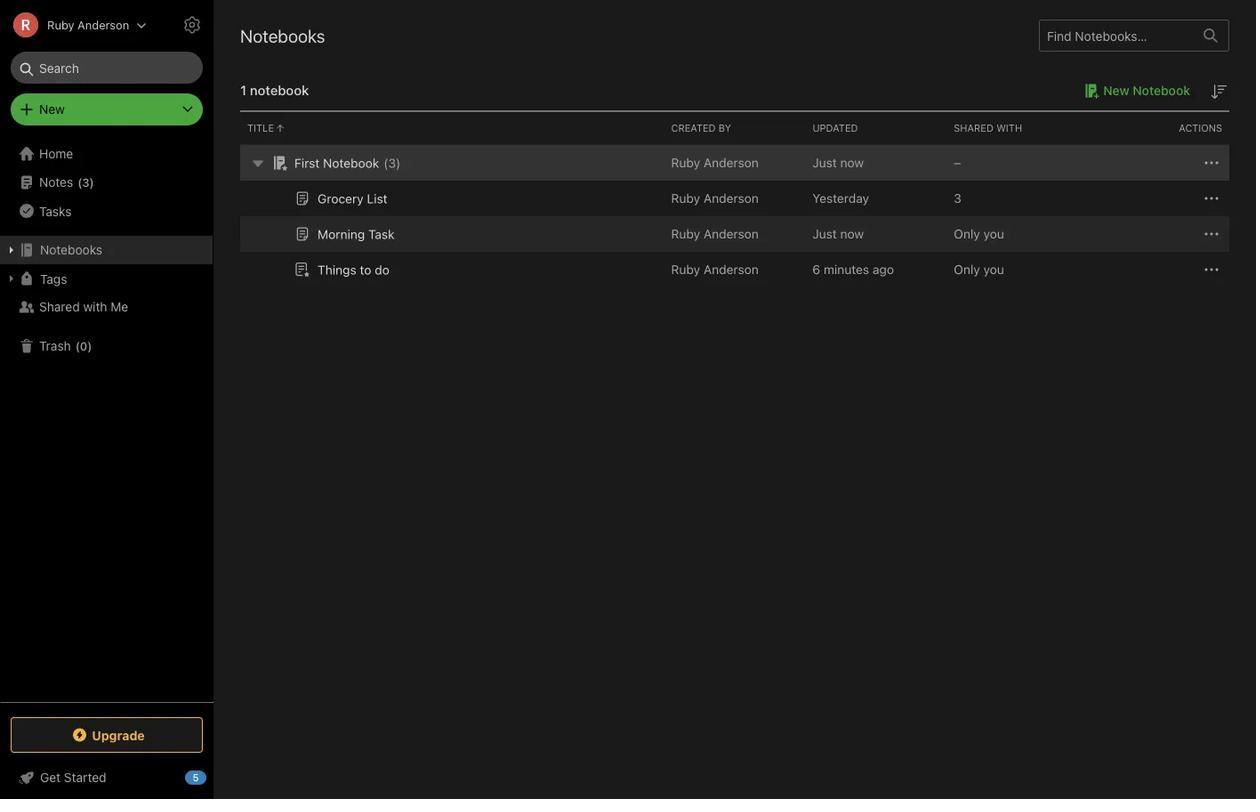 Task type: vqa. For each thing, say whether or not it's contained in the screenshot.


Task type: describe. For each thing, give the bounding box(es) containing it.
shared with me
[[39, 300, 128, 314]]

title
[[247, 122, 274, 134]]

just now for only you
[[813, 227, 865, 241]]

Account field
[[0, 7, 147, 43]]

by
[[719, 122, 732, 134]]

ruby anderson inside field
[[47, 18, 129, 32]]

task
[[369, 227, 395, 241]]

updated
[[813, 122, 859, 134]]

only for just now
[[955, 227, 981, 241]]

actions
[[1180, 122, 1223, 134]]

more actions field for grocery list
[[1202, 188, 1223, 209]]

created
[[672, 122, 716, 134]]

Help and Learning task checklist field
[[0, 764, 214, 792]]

minutes
[[824, 262, 870, 277]]

list
[[367, 191, 388, 206]]

with
[[83, 300, 107, 314]]

notes
[[39, 175, 73, 190]]

things to do
[[318, 262, 390, 277]]

ruby anderson for things to do
[[672, 262, 759, 277]]

) inside first notebook row
[[396, 156, 401, 170]]

1 notebook
[[240, 82, 309, 98]]

new button
[[11, 93, 203, 126]]

expand notebooks image
[[4, 243, 19, 257]]

anderson for grocery list
[[704, 191, 759, 206]]

sort options image
[[1209, 81, 1230, 102]]

grocery list row
[[240, 181, 1230, 216]]

grocery list
[[318, 191, 388, 206]]

shared with me link
[[0, 293, 213, 321]]

you for just now
[[984, 227, 1005, 241]]

more actions field inside first notebook row
[[1202, 152, 1223, 174]]

morning task button
[[292, 223, 395, 245]]

shared
[[39, 300, 80, 314]]

1
[[240, 82, 247, 98]]

now for only you
[[841, 227, 865, 241]]

started
[[64, 770, 106, 785]]

3 inside first notebook row
[[389, 156, 396, 170]]

ruby inside field
[[47, 18, 74, 32]]

things to do button
[[292, 259, 390, 280]]

notebooks element
[[214, 0, 1257, 799]]

notebook for new
[[1133, 83, 1191, 98]]

tags
[[40, 271, 67, 286]]

tasks
[[39, 204, 72, 218]]

morning task row
[[240, 216, 1230, 252]]

ruby anderson for morning task
[[672, 227, 759, 241]]

more actions field for things to do
[[1202, 259, 1223, 280]]

expand tags image
[[4, 272, 19, 286]]

tree containing home
[[0, 140, 214, 701]]

click to collapse image
[[207, 766, 220, 788]]

more actions field for morning task
[[1202, 223, 1223, 245]]

( inside first notebook row
[[384, 156, 389, 170]]

home link
[[0, 140, 214, 168]]

new for new notebook
[[1104, 83, 1130, 98]]

notebooks inside "link"
[[40, 243, 102, 257]]

yesterday
[[813, 191, 870, 206]]

ruby anderson inside first notebook row
[[672, 155, 759, 170]]

row group inside notebooks element
[[240, 145, 1230, 288]]

shared
[[955, 122, 994, 134]]

Search text field
[[23, 52, 191, 84]]

notebooks link
[[0, 236, 213, 264]]

get
[[40, 770, 61, 785]]

title button
[[240, 112, 665, 144]]

3 inside grocery list "row"
[[955, 191, 962, 206]]

new notebook
[[1104, 83, 1191, 98]]

upgrade
[[92, 728, 145, 743]]

3 inside notes ( 3 )
[[82, 176, 90, 189]]

created by
[[672, 122, 732, 134]]

anderson for morning task
[[704, 227, 759, 241]]

you for 6 minutes ago
[[984, 262, 1005, 277]]

trash ( 0 )
[[39, 339, 92, 353]]



Task type: locate. For each thing, give the bounding box(es) containing it.
( right the trash at the left top
[[75, 339, 80, 353]]

ruby for grocery list
[[672, 191, 701, 206]]

0 horizontal spatial 3
[[82, 176, 90, 189]]

) down title button
[[396, 156, 401, 170]]

ruby for morning task
[[672, 227, 701, 241]]

( for trash
[[75, 339, 80, 353]]

notebooks
[[240, 25, 325, 46], [40, 243, 102, 257]]

1 more actions image from the top
[[1202, 152, 1223, 174]]

just inside first notebook row
[[813, 155, 838, 170]]

) inside notes ( 3 )
[[90, 176, 94, 189]]

just down updated
[[813, 155, 838, 170]]

notebook up grocery list
[[323, 156, 379, 170]]

ruby inside morning task row
[[672, 227, 701, 241]]

more actions image inside things to do row
[[1202, 259, 1223, 280]]

now inside morning task row
[[841, 227, 865, 241]]

only down "–"
[[955, 227, 981, 241]]

notebook for first
[[323, 156, 379, 170]]

0 horizontal spatial notebooks
[[40, 243, 102, 257]]

only inside things to do row
[[955, 262, 981, 277]]

0 vertical spatial you
[[984, 227, 1005, 241]]

1 only you from the top
[[955, 227, 1005, 241]]

more actions image inside grocery list "row"
[[1202, 188, 1223, 209]]

settings image
[[182, 14, 203, 36]]

1 vertical spatial only you
[[955, 262, 1005, 277]]

2 now from the top
[[841, 227, 865, 241]]

new for new
[[39, 102, 65, 117]]

anderson inside grocery list "row"
[[704, 191, 759, 206]]

only you for 6 minutes ago
[[955, 262, 1005, 277]]

1 vertical spatial 3
[[82, 176, 90, 189]]

ruby
[[47, 18, 74, 32], [672, 155, 701, 170], [672, 191, 701, 206], [672, 227, 701, 241], [672, 262, 701, 277]]

only you inside morning task row
[[955, 227, 1005, 241]]

upgrade button
[[11, 717, 203, 753]]

ruby anderson inside morning task row
[[672, 227, 759, 241]]

shared with
[[955, 122, 1023, 134]]

just for –
[[813, 155, 838, 170]]

do
[[375, 262, 390, 277]]

( inside notes ( 3 )
[[78, 176, 82, 189]]

first notebook ( 3 )
[[295, 156, 401, 170]]

ruby anderson inside grocery list "row"
[[672, 191, 759, 206]]

only you
[[955, 227, 1005, 241], [955, 262, 1005, 277]]

1 vertical spatial new
[[39, 102, 65, 117]]

) inside trash ( 0 )
[[87, 339, 92, 353]]

2 only you from the top
[[955, 262, 1005, 277]]

anderson
[[78, 18, 129, 32], [704, 155, 759, 170], [704, 191, 759, 206], [704, 227, 759, 241], [704, 262, 759, 277]]

you
[[984, 227, 1005, 241], [984, 262, 1005, 277]]

0 vertical spatial just
[[813, 155, 838, 170]]

1 vertical spatial (
[[78, 176, 82, 189]]

ruby down created
[[672, 155, 701, 170]]

more actions image for 3
[[1202, 188, 1223, 209]]

anderson up search text box
[[78, 18, 129, 32]]

0 vertical spatial )
[[396, 156, 401, 170]]

me
[[111, 300, 128, 314]]

ruby anderson up search text box
[[47, 18, 129, 32]]

first
[[295, 156, 320, 170]]

first notebook row
[[240, 145, 1230, 181]]

anderson down first notebook row
[[704, 191, 759, 206]]

1 only from the top
[[955, 227, 981, 241]]

updated button
[[806, 112, 947, 144]]

now
[[841, 155, 865, 170], [841, 227, 865, 241]]

just now down updated
[[813, 155, 865, 170]]

) down home link
[[90, 176, 94, 189]]

1 vertical spatial notebook
[[323, 156, 379, 170]]

new up home on the top left
[[39, 102, 65, 117]]

anderson for things to do
[[704, 262, 759, 277]]

just now inside first notebook row
[[813, 155, 865, 170]]

2 just now from the top
[[813, 227, 865, 241]]

1 horizontal spatial notebooks
[[240, 25, 325, 46]]

0 vertical spatial notebooks
[[240, 25, 325, 46]]

1 more actions field from the top
[[1202, 152, 1223, 174]]

row group
[[240, 145, 1230, 288]]

ago
[[873, 262, 895, 277]]

2 more actions image from the top
[[1202, 259, 1223, 280]]

grocery list button
[[292, 188, 388, 209]]

now up the yesterday
[[841, 155, 865, 170]]

) right the trash at the left top
[[87, 339, 92, 353]]

things to do row
[[240, 252, 1230, 288]]

more actions image inside morning task row
[[1202, 223, 1223, 245]]

3
[[389, 156, 396, 170], [82, 176, 90, 189], [955, 191, 962, 206]]

to
[[360, 262, 372, 277]]

anderson inside field
[[78, 18, 129, 32]]

only right ago
[[955, 262, 981, 277]]

just now down the yesterday
[[813, 227, 865, 241]]

2 you from the top
[[984, 262, 1005, 277]]

1 horizontal spatial notebook
[[1133, 83, 1191, 98]]

notebook
[[1133, 83, 1191, 98], [323, 156, 379, 170]]

get started
[[40, 770, 106, 785]]

1 vertical spatial just
[[813, 227, 838, 241]]

ruby up search text box
[[47, 18, 74, 32]]

trash
[[39, 339, 71, 353]]

just for only you
[[813, 227, 838, 241]]

more actions field inside things to do row
[[1202, 259, 1223, 280]]

ruby anderson down by
[[672, 155, 759, 170]]

row group containing ruby anderson
[[240, 145, 1230, 288]]

more actions image
[[1202, 152, 1223, 174], [1202, 223, 1223, 245]]

new down find notebooks… text field
[[1104, 83, 1130, 98]]

notebook inside first notebook row
[[323, 156, 379, 170]]

0 vertical spatial only you
[[955, 227, 1005, 241]]

home
[[39, 146, 73, 161]]

only
[[955, 227, 981, 241], [955, 262, 981, 277]]

tasks button
[[0, 197, 213, 225]]

anderson down created by button
[[704, 155, 759, 170]]

( for notes
[[78, 176, 82, 189]]

1 vertical spatial )
[[90, 176, 94, 189]]

1 vertical spatial more actions image
[[1202, 223, 1223, 245]]

0 vertical spatial now
[[841, 155, 865, 170]]

2 vertical spatial (
[[75, 339, 80, 353]]

now inside first notebook row
[[841, 155, 865, 170]]

Find Notebooks… text field
[[1041, 21, 1194, 50]]

shared with button
[[947, 112, 1089, 144]]

just now
[[813, 155, 865, 170], [813, 227, 865, 241]]

notebooks up tags
[[40, 243, 102, 257]]

More actions field
[[1202, 152, 1223, 174], [1202, 188, 1223, 209], [1202, 223, 1223, 245], [1202, 259, 1223, 280]]

)
[[396, 156, 401, 170], [90, 176, 94, 189], [87, 339, 92, 353]]

ruby anderson for grocery list
[[672, 191, 759, 206]]

with
[[997, 122, 1023, 134]]

you inside morning task row
[[984, 227, 1005, 241]]

notebook up actions button
[[1133, 83, 1191, 98]]

2 more actions field from the top
[[1202, 188, 1223, 209]]

new inside button
[[1104, 83, 1130, 98]]

just now inside morning task row
[[813, 227, 865, 241]]

anderson down morning task row
[[704, 262, 759, 277]]

1 vertical spatial just now
[[813, 227, 865, 241]]

ruby anderson
[[47, 18, 129, 32], [672, 155, 759, 170], [672, 191, 759, 206], [672, 227, 759, 241], [672, 262, 759, 277]]

grocery
[[318, 191, 364, 206]]

ruby inside first notebook row
[[672, 155, 701, 170]]

Sort field
[[1209, 80, 1230, 102]]

notes ( 3 )
[[39, 175, 94, 190]]

0 vertical spatial (
[[384, 156, 389, 170]]

anderson inside things to do row
[[704, 262, 759, 277]]

only you for just now
[[955, 227, 1005, 241]]

1 just now from the top
[[813, 155, 865, 170]]

1 vertical spatial you
[[984, 262, 1005, 277]]

ruby down morning task row
[[672, 262, 701, 277]]

ruby down grocery list "row" on the top
[[672, 227, 701, 241]]

new notebook button
[[1079, 80, 1191, 101]]

0 vertical spatial new
[[1104, 83, 1130, 98]]

more actions image for –
[[1202, 152, 1223, 174]]

just up 6
[[813, 227, 838, 241]]

0 vertical spatial just now
[[813, 155, 865, 170]]

6 minutes ago
[[813, 262, 895, 277]]

0 vertical spatial 3
[[389, 156, 396, 170]]

3 more actions field from the top
[[1202, 223, 1223, 245]]

0 horizontal spatial new
[[39, 102, 65, 117]]

2 horizontal spatial 3
[[955, 191, 962, 206]]

0 vertical spatial notebook
[[1133, 83, 1191, 98]]

tags button
[[0, 264, 213, 293]]

0
[[80, 339, 87, 353]]

more actions image for only you
[[1202, 223, 1223, 245]]

grocery list 1 element
[[318, 191, 388, 206]]

more actions field inside morning task row
[[1202, 223, 1223, 245]]

( inside trash ( 0 )
[[75, 339, 80, 353]]

1 more actions image from the top
[[1202, 188, 1223, 209]]

morning task
[[318, 227, 395, 241]]

1 vertical spatial now
[[841, 227, 865, 241]]

anderson inside morning task row
[[704, 227, 759, 241]]

1 horizontal spatial new
[[1104, 83, 1130, 98]]

more actions image
[[1202, 188, 1223, 209], [1202, 259, 1223, 280]]

actions button
[[1089, 112, 1230, 144]]

5
[[193, 772, 199, 784]]

new
[[1104, 83, 1130, 98], [39, 102, 65, 117]]

just
[[813, 155, 838, 170], [813, 227, 838, 241]]

1 vertical spatial only
[[955, 262, 981, 277]]

ruby inside things to do row
[[672, 262, 701, 277]]

just inside morning task row
[[813, 227, 838, 241]]

6
[[813, 262, 821, 277]]

only inside morning task row
[[955, 227, 981, 241]]

anderson down grocery list "row" on the top
[[704, 227, 759, 241]]

1 now from the top
[[841, 155, 865, 170]]

things to do 3 element
[[318, 262, 390, 277]]

1 just from the top
[[813, 155, 838, 170]]

more actions field inside grocery list "row"
[[1202, 188, 1223, 209]]

2 vertical spatial 3
[[955, 191, 962, 206]]

( up list
[[384, 156, 389, 170]]

( right notes
[[78, 176, 82, 189]]

morning
[[318, 227, 365, 241]]

notebook
[[250, 82, 309, 98]]

ruby anderson down grocery list "row" on the top
[[672, 227, 759, 241]]

(
[[384, 156, 389, 170], [78, 176, 82, 189], [75, 339, 80, 353]]

ruby down first notebook row
[[672, 191, 701, 206]]

morning task 2 element
[[318, 227, 395, 241]]

you inside things to do row
[[984, 262, 1005, 277]]

now for –
[[841, 155, 865, 170]]

created by button
[[665, 112, 806, 144]]

1 you from the top
[[984, 227, 1005, 241]]

only you inside things to do row
[[955, 262, 1005, 277]]

notebooks up notebook
[[240, 25, 325, 46]]

None search field
[[23, 52, 191, 84]]

things
[[318, 262, 357, 277]]

ruby anderson down morning task row
[[672, 262, 759, 277]]

more actions image for only you
[[1202, 259, 1223, 280]]

new inside popup button
[[39, 102, 65, 117]]

–
[[955, 155, 962, 170]]

1 vertical spatial more actions image
[[1202, 259, 1223, 280]]

2 only from the top
[[955, 262, 981, 277]]

tree
[[0, 140, 214, 701]]

0 vertical spatial only
[[955, 227, 981, 241]]

just now for –
[[813, 155, 865, 170]]

2 more actions image from the top
[[1202, 223, 1223, 245]]

notebook inside new notebook button
[[1133, 83, 1191, 98]]

ruby for things to do
[[672, 262, 701, 277]]

0 vertical spatial more actions image
[[1202, 188, 1223, 209]]

0 vertical spatial more actions image
[[1202, 152, 1223, 174]]

ruby anderson down first notebook row
[[672, 191, 759, 206]]

now up 6 minutes ago
[[841, 227, 865, 241]]

1 horizontal spatial 3
[[389, 156, 396, 170]]

arrow image
[[244, 149, 272, 177]]

1 vertical spatial notebooks
[[40, 243, 102, 257]]

) for notes
[[90, 176, 94, 189]]

anderson inside first notebook row
[[704, 155, 759, 170]]

only for 6 minutes ago
[[955, 262, 981, 277]]

ruby inside grocery list "row"
[[672, 191, 701, 206]]

) for trash
[[87, 339, 92, 353]]

2 vertical spatial )
[[87, 339, 92, 353]]

ruby anderson inside things to do row
[[672, 262, 759, 277]]

0 horizontal spatial notebook
[[323, 156, 379, 170]]

4 more actions field from the top
[[1202, 259, 1223, 280]]

2 just from the top
[[813, 227, 838, 241]]



